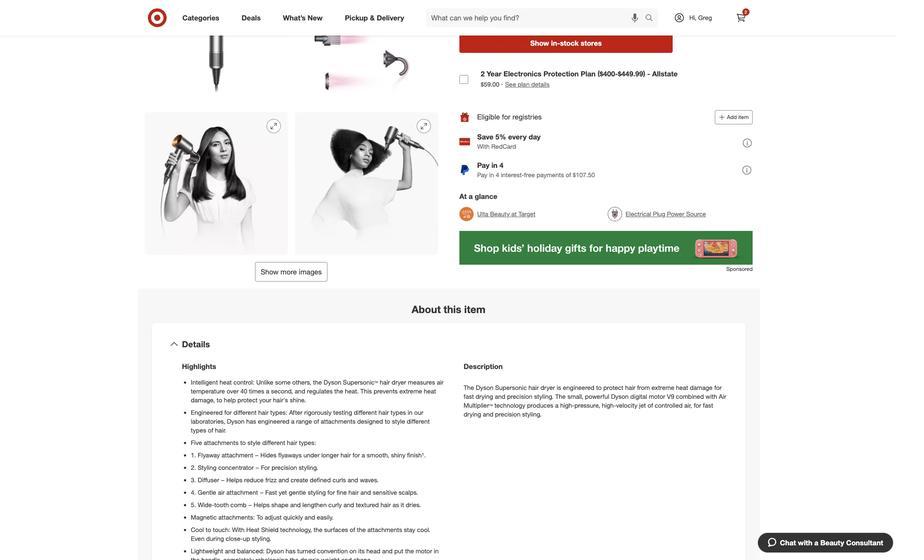 Task type: locate. For each thing, give the bounding box(es) containing it.
dryer inside the dyson supersonic hair dryer is engineered to protect hair from extreme heat damage for fast drying and precision styling. the small, powerful dyson digital motor v9 combined with air multiplier™ technology produces a high-pressure, high-velocity jet of controlled air, for fast drying and precision styling.
[[541, 384, 555, 392]]

to right cool
[[206, 526, 211, 534]]

protect up powerful
[[604, 384, 624, 392]]

stock
[[467, 13, 485, 22], [560, 39, 579, 48]]

deals
[[242, 13, 261, 22]]

fast up multiplier™
[[464, 393, 474, 401]]

0 horizontal spatial protect
[[238, 397, 258, 404]]

0 vertical spatial item
[[598, 13, 612, 22]]

1 vertical spatial stock
[[560, 39, 579, 48]]

styling. down produces
[[523, 411, 542, 418]]

0 vertical spatial with
[[706, 393, 718, 401]]

drying down multiplier™
[[464, 411, 481, 418]]

jet
[[640, 402, 646, 409]]

2 high- from the left
[[602, 402, 617, 409]]

unlike
[[256, 379, 274, 386]]

1 vertical spatial 4
[[496, 171, 499, 179]]

0 vertical spatial pay
[[477, 161, 490, 170]]

precision
[[507, 393, 533, 401], [495, 411, 521, 418], [272, 464, 297, 472]]

the down is
[[556, 393, 566, 401]]

to up powerful
[[597, 384, 602, 392]]

types: down the hair's
[[270, 409, 288, 417]]

0 horizontal spatial types
[[191, 427, 206, 434]]

the left "heat." at left bottom
[[335, 388, 343, 395]]

hair down your
[[258, 409, 269, 417]]

protect down 40
[[238, 397, 258, 404]]

extreme inside the dyson supersonic hair dryer is engineered to protect hair from extreme heat damage for fast drying and precision styling. the small, powerful dyson digital motor v9 combined with air multiplier™ technology produces a high-pressure, high-velocity jet of controlled air, for fast drying and precision styling.
[[652, 384, 675, 392]]

1 horizontal spatial ·
[[510, 13, 512, 22]]

heat down "measures"
[[424, 388, 436, 395]]

1 horizontal spatial types:
[[299, 439, 316, 447]]

fine
[[337, 489, 347, 497]]

supersonic™
[[343, 379, 378, 386]]

to left help
[[217, 397, 222, 404]]

dyson
[[324, 379, 341, 386], [476, 384, 494, 392], [612, 393, 629, 401], [227, 418, 245, 425], [266, 548, 284, 555]]

different up designed
[[354, 409, 377, 417]]

0 vertical spatial beauty
[[490, 210, 510, 218]]

technology,
[[280, 526, 312, 534]]

in left our at the left bottom of the page
[[408, 409, 413, 417]]

1 horizontal spatial beauty
[[821, 539, 845, 548]]

this inside visit another store to purchase today in stock nearby · pickup not offered for this item
[[585, 13, 596, 22]]

types:
[[270, 409, 288, 417], [299, 439, 316, 447]]

4 up interest-
[[500, 161, 504, 170]]

None checkbox
[[460, 75, 468, 84]]

0 vertical spatial this
[[585, 13, 596, 22]]

2 pay from the top
[[477, 171, 488, 179]]

ulta beauty at target
[[477, 210, 536, 218]]

has inside lightweight and balanced: dyson has turned convention on its head and put the motor in the handle, completely rebalancing the dryer's weight and shape.
[[286, 548, 296, 555]]

1 horizontal spatial high-
[[602, 402, 617, 409]]

shiny
[[391, 452, 406, 459]]

stores
[[581, 39, 602, 48]]

0 horizontal spatial stock
[[467, 13, 485, 22]]

1 pickup from the left
[[514, 13, 536, 22]]

2 inside 2 year electronics protection plan ($400-$449.99) - allstate $59.00 · see plan details
[[481, 69, 485, 78]]

after
[[289, 409, 303, 417]]

0 vertical spatial protect
[[604, 384, 624, 392]]

0 vertical spatial stock
[[467, 13, 485, 22]]

the up 'regulates'
[[313, 379, 322, 386]]

air,
[[685, 402, 693, 409]]

protect
[[604, 384, 624, 392], [238, 397, 258, 404]]

purchase
[[532, 3, 564, 12]]

2 right greg
[[745, 9, 748, 15]]

hair up 'prevents'
[[380, 379, 390, 386]]

0 horizontal spatial heat
[[220, 379, 232, 386]]

1 vertical spatial the
[[556, 393, 566, 401]]

4. gentle air attachment – fast yet gentle styling for fine hair and sensitive scalps.
[[191, 489, 418, 497]]

4 left interest-
[[496, 171, 499, 179]]

3.
[[191, 477, 196, 484]]

2 horizontal spatial attachments
[[368, 526, 403, 534]]

heat up the combined
[[677, 384, 689, 392]]

high- down powerful
[[602, 402, 617, 409]]

1 horizontal spatial style
[[392, 418, 405, 425]]

sensitive
[[373, 489, 397, 497]]

hair.
[[215, 427, 226, 434]]

adjust
[[265, 514, 282, 521]]

a down after
[[291, 418, 295, 425]]

motor left "v9"
[[649, 393, 666, 401]]

pay
[[477, 161, 490, 170], [477, 171, 488, 179]]

heat
[[246, 526, 260, 534]]

extreme up "v9"
[[652, 384, 675, 392]]

attachments:
[[219, 514, 255, 521]]

show inside 'button'
[[261, 268, 279, 277]]

0 horizontal spatial high-
[[561, 402, 575, 409]]

dyson inside intelligent heat control: unlike some others, the dyson supersonic™ hair dryer measures air temperature over 40 times a second, and regulates the heat. this prevents extreme heat damage, to help protect your hair's shine.
[[324, 379, 341, 386]]

1 vertical spatial fast
[[703, 402, 714, 409]]

redcard
[[491, 143, 516, 151]]

for inside the engineered for different hair types: after rigorously testing different hair types in our laboratories, dyson has engineered a range of attachments designed to style different types of hair.
[[225, 409, 232, 417]]

intelligent
[[191, 379, 218, 386]]

show in-stock stores
[[530, 39, 602, 48]]

and up textured
[[361, 489, 371, 497]]

show left "in-"
[[530, 39, 549, 48]]

what's new
[[283, 13, 323, 22]]

has up five attachments to style different hair types:
[[246, 418, 256, 425]]

2 horizontal spatial item
[[739, 114, 749, 121]]

1 horizontal spatial air
[[437, 379, 444, 386]]

0 vertical spatial attachments
[[321, 418, 356, 425]]

combined
[[676, 393, 704, 401]]

helps down concentrator
[[227, 477, 243, 484]]

interest-
[[501, 171, 524, 179]]

show left more
[[261, 268, 279, 277]]

item up stores
[[598, 13, 612, 22]]

styling.
[[535, 393, 554, 401], [523, 411, 542, 418], [299, 464, 318, 472], [252, 535, 271, 543]]

1 horizontal spatial show
[[530, 39, 549, 48]]

finish¹.
[[407, 452, 426, 459]]

1 vertical spatial style
[[248, 439, 261, 447]]

with up close-
[[232, 526, 245, 534]]

images
[[299, 268, 322, 277]]

five
[[191, 439, 202, 447]]

has
[[246, 418, 256, 425], [286, 548, 296, 555]]

times
[[249, 388, 264, 395]]

damage
[[690, 384, 713, 392]]

pickup left &
[[345, 13, 368, 22]]

1 horizontal spatial has
[[286, 548, 296, 555]]

in
[[492, 161, 498, 170], [489, 171, 494, 179], [408, 409, 413, 417], [434, 548, 439, 555]]

0 horizontal spatial show
[[261, 268, 279, 277]]

0 vertical spatial ·
[[510, 13, 512, 22]]

attachments up head
[[368, 526, 403, 534]]

precision down supersonic
[[507, 393, 533, 401]]

0 vertical spatial helps
[[227, 477, 243, 484]]

0 vertical spatial air
[[437, 379, 444, 386]]

powerful
[[586, 393, 610, 401]]

0 vertical spatial types
[[391, 409, 406, 417]]

for right air, at the bottom of page
[[694, 402, 702, 409]]

0 horizontal spatial has
[[246, 418, 256, 425]]

2 left the year
[[481, 69, 485, 78]]

styling. down shield
[[252, 535, 271, 543]]

for right eligible
[[502, 113, 511, 122]]

a inside the engineered for different hair types: after rigorously testing different hair types in our laboratories, dyson has engineered a range of attachments designed to style different types of hair.
[[291, 418, 295, 425]]

1 vertical spatial with
[[799, 539, 813, 548]]

1 vertical spatial ·
[[501, 80, 503, 89]]

pay down save
[[477, 161, 490, 170]]

1 horizontal spatial engineered
[[563, 384, 595, 392]]

and down gentle
[[290, 501, 301, 509]]

in down redcard
[[492, 161, 498, 170]]

another
[[476, 3, 502, 12]]

0 horizontal spatial style
[[248, 439, 261, 447]]

helps up magnetic attachments: to adjust quickly and easily.
[[254, 501, 270, 509]]

1 vertical spatial types
[[191, 427, 206, 434]]

pickup inside 'link'
[[345, 13, 368, 22]]

this
[[585, 13, 596, 22], [444, 303, 462, 316]]

0 horizontal spatial with
[[706, 393, 718, 401]]

1 vertical spatial motor
[[416, 548, 432, 555]]

$59.00
[[481, 81, 500, 88]]

to inside the dyson supersonic hair dryer is engineered to protect hair from extreme heat damage for fast drying and precision styling. the small, powerful dyson digital motor v9 combined with air multiplier™ technology produces a high-pressure, high-velocity jet of controlled air, for fast drying and precision styling.
[[597, 384, 602, 392]]

velocity
[[617, 402, 638, 409]]

engineered down the hair's
[[258, 418, 290, 425]]

show inside button
[[530, 39, 549, 48]]

this down "today"
[[585, 13, 596, 22]]

has inside the engineered for different hair types: after rigorously testing different hair types in our laboratories, dyson has engineered a range of attachments designed to style different types of hair.
[[246, 418, 256, 425]]

small,
[[568, 393, 584, 401]]

show for show in-stock stores
[[530, 39, 549, 48]]

high-
[[561, 402, 575, 409], [602, 402, 617, 409]]

1 horizontal spatial this
[[585, 13, 596, 22]]

air inside intelligent heat control: unlike some others, the dyson supersonic™ hair dryer measures air temperature over 40 times a second, and regulates the heat. this prevents extreme heat damage, to help protect your hair's shine.
[[437, 379, 444, 386]]

and down on
[[342, 557, 352, 561]]

for down "today"
[[574, 13, 583, 22]]

2 vertical spatial item
[[465, 303, 486, 316]]

0 vertical spatial has
[[246, 418, 256, 425]]

0 vertical spatial motor
[[649, 393, 666, 401]]

beauty left at
[[490, 210, 510, 218]]

for
[[574, 13, 583, 22], [502, 113, 511, 122], [715, 384, 722, 392], [694, 402, 702, 409], [225, 409, 232, 417], [353, 452, 360, 459], [328, 489, 335, 497]]

this
[[361, 388, 372, 395]]

with
[[477, 143, 490, 151], [232, 526, 245, 534]]

1 horizontal spatial 2
[[745, 9, 748, 15]]

2 for 2
[[745, 9, 748, 15]]

electrical plug power source button
[[608, 205, 706, 224]]

dryer
[[392, 379, 407, 386], [541, 384, 555, 392]]

types: up '1. flyaway attachment – hides flyaways under longer hair for a smooth, shiny finish¹.' on the left of the page
[[299, 439, 316, 447]]

high- down the small,
[[561, 402, 575, 409]]

pay up glance
[[477, 171, 488, 179]]

show more images
[[261, 268, 322, 277]]

item inside visit another store to purchase today in stock nearby · pickup not offered for this item
[[598, 13, 612, 22]]

and inside intelligent heat control: unlike some others, the dyson supersonic™ hair dryer measures air temperature over 40 times a second, and regulates the heat. this prevents extreme heat damage, to help protect your hair's shine.
[[295, 388, 305, 395]]

0 horizontal spatial with
[[232, 526, 245, 534]]

($400-
[[598, 69, 618, 78]]

0 horizontal spatial this
[[444, 303, 462, 316]]

with down save
[[477, 143, 490, 151]]

curly
[[329, 501, 342, 509]]

the up multiplier™
[[464, 384, 474, 392]]

1 vertical spatial attachments
[[204, 439, 239, 447]]

and up completely
[[225, 548, 236, 555]]

has left turned
[[286, 548, 296, 555]]

of inside cool to touch: with heat shield technology, the surfaces of the attachments stay cool. even during close-up styling.
[[350, 526, 355, 534]]

1 high- from the left
[[561, 402, 575, 409]]

protect inside intelligent heat control: unlike some others, the dyson supersonic™ hair dryer measures air temperature over 40 times a second, and regulates the heat. this prevents extreme heat damage, to help protect your hair's shine.
[[238, 397, 258, 404]]

save
[[477, 133, 494, 142]]

–
[[255, 452, 259, 459], [256, 464, 259, 472], [221, 477, 225, 484], [260, 489, 264, 497], [248, 501, 252, 509]]

1 horizontal spatial dryer
[[541, 384, 555, 392]]

attachment up comb at bottom
[[227, 489, 258, 497]]

1 horizontal spatial fast
[[703, 402, 714, 409]]

air up tooth
[[218, 489, 225, 497]]

dyson up "rebalancing"
[[266, 548, 284, 555]]

1 vertical spatial this
[[444, 303, 462, 316]]

engineered up the small,
[[563, 384, 595, 392]]

types left our at the left bottom of the page
[[391, 409, 406, 417]]

in inside lightweight and balanced: dyson has turned convention on its head and put the motor in the handle, completely rebalancing the dryer's weight and shape.
[[434, 548, 439, 555]]

style right designed
[[392, 418, 405, 425]]

0 vertical spatial drying
[[476, 393, 493, 401]]

0 vertical spatial style
[[392, 418, 405, 425]]

of right 'surfaces'
[[350, 526, 355, 534]]

What can we help you find? suggestions appear below search field
[[426, 8, 648, 28]]

1 vertical spatial 2
[[481, 69, 485, 78]]

1 horizontal spatial motor
[[649, 393, 666, 401]]

attachments inside the engineered for different hair types: after rigorously testing different hair types in our laboratories, dyson has engineered a range of attachments designed to style different types of hair.
[[321, 418, 356, 425]]

style up hides on the left of page
[[248, 439, 261, 447]]

0 horizontal spatial helps
[[227, 477, 243, 484]]

1 vertical spatial attachment
[[227, 489, 258, 497]]

0 vertical spatial fast
[[464, 393, 474, 401]]

1 vertical spatial air
[[218, 489, 225, 497]]

the down turned
[[290, 557, 299, 561]]

dyson up 'regulates'
[[324, 379, 341, 386]]

today
[[566, 3, 585, 12]]

with right chat
[[799, 539, 813, 548]]

0 horizontal spatial pickup
[[345, 13, 368, 22]]

of inside the dyson supersonic hair dryer is engineered to protect hair from extreme heat damage for fast drying and precision styling. the small, powerful dyson digital motor v9 combined with air multiplier™ technology produces a high-pressure, high-velocity jet of controlled air, for fast drying and precision styling.
[[648, 402, 654, 409]]

engineered for different hair types: after rigorously testing different hair types in our laboratories, dyson has engineered a range of attachments designed to style different types of hair.
[[191, 409, 430, 434]]

0 vertical spatial the
[[464, 384, 474, 392]]

source
[[687, 210, 706, 218]]

1 horizontal spatial attachments
[[321, 418, 356, 425]]

hair right "fine"
[[349, 489, 359, 497]]

0 horizontal spatial beauty
[[490, 210, 510, 218]]

with inside button
[[799, 539, 813, 548]]

styling
[[308, 489, 326, 497]]

drying up multiplier™
[[476, 393, 493, 401]]

of left $107.50
[[566, 171, 571, 179]]

0 vertical spatial with
[[477, 143, 490, 151]]

beauty left "consultant"
[[821, 539, 845, 548]]

1 vertical spatial has
[[286, 548, 296, 555]]

stock inside button
[[560, 39, 579, 48]]

dyson supersonic hair dryer - copper - ulta beauty, 3 of 9 image
[[145, 0, 288, 105]]

chat with a beauty consultant
[[781, 539, 884, 548]]

surfaces
[[324, 526, 348, 534]]

on
[[350, 548, 357, 555]]

0 vertical spatial engineered
[[563, 384, 595, 392]]

hair left as
[[381, 501, 391, 509]]

2 for 2 year electronics protection plan ($400-$449.99) - allstate $59.00 · see plan details
[[481, 69, 485, 78]]

waves.
[[360, 477, 379, 484]]

stock right in
[[467, 13, 485, 22]]

1 vertical spatial item
[[739, 114, 749, 121]]

0 horizontal spatial 2
[[481, 69, 485, 78]]

show in-stock stores button
[[460, 33, 673, 53]]

1 horizontal spatial pickup
[[514, 13, 536, 22]]

attachments
[[321, 418, 356, 425], [204, 439, 239, 447], [368, 526, 403, 534]]

0 horizontal spatial engineered
[[258, 418, 290, 425]]

a right produces
[[556, 402, 559, 409]]

a right chat
[[815, 539, 819, 548]]

add
[[727, 114, 737, 121]]

0 horizontal spatial ·
[[501, 80, 503, 89]]

1 vertical spatial beauty
[[821, 539, 845, 548]]

attachments inside cool to touch: with heat shield technology, the surfaces of the attachments stay cool. even during close-up styling.
[[368, 526, 403, 534]]

1 horizontal spatial protect
[[604, 384, 624, 392]]

pay in 4 pay in 4 interest-free payments of $107.50
[[477, 161, 595, 179]]

1 horizontal spatial the
[[556, 393, 566, 401]]

with
[[706, 393, 718, 401], [799, 539, 813, 548]]

what's
[[283, 13, 306, 22]]

stock inside visit another store to purchase today in stock nearby · pickup not offered for this item
[[467, 13, 485, 22]]

measures
[[408, 379, 435, 386]]

dyson inside the engineered for different hair types: after rigorously testing different hair types in our laboratories, dyson has engineered a range of attachments designed to style different types of hair.
[[227, 418, 245, 425]]

show for show more images
[[261, 268, 279, 277]]

item
[[598, 13, 612, 22], [739, 114, 749, 121], [465, 303, 486, 316]]

shape
[[272, 501, 289, 509]]

motor down cool.
[[416, 548, 432, 555]]

digital
[[631, 393, 648, 401]]

a up your
[[266, 388, 269, 395]]

at a glance
[[460, 192, 498, 201]]

engineered
[[563, 384, 595, 392], [258, 418, 290, 425]]

precision down technology
[[495, 411, 521, 418]]

to inside cool to touch: with heat shield technology, the surfaces of the attachments stay cool. even during close-up styling.
[[206, 526, 211, 534]]

of right jet
[[648, 402, 654, 409]]

0 horizontal spatial types:
[[270, 409, 288, 417]]

1 horizontal spatial with
[[477, 143, 490, 151]]

1 horizontal spatial helps
[[254, 501, 270, 509]]

magnetic
[[191, 514, 217, 521]]

diffuser
[[198, 477, 219, 484]]

range
[[296, 418, 312, 425]]

0 vertical spatial types:
[[270, 409, 288, 417]]

turned
[[297, 548, 316, 555]]

1 vertical spatial types:
[[299, 439, 316, 447]]

1 horizontal spatial with
[[799, 539, 813, 548]]

style inside the engineered for different hair types: after rigorously testing different hair types in our laboratories, dyson has engineered a range of attachments designed to style different types of hair.
[[392, 418, 405, 425]]

0 vertical spatial 2
[[745, 9, 748, 15]]

0 horizontal spatial motor
[[416, 548, 432, 555]]

2 pickup from the left
[[345, 13, 368, 22]]

1 vertical spatial with
[[232, 526, 245, 534]]

2 vertical spatial attachments
[[368, 526, 403, 534]]

0 horizontal spatial extreme
[[400, 388, 422, 395]]

1 vertical spatial pay
[[477, 171, 488, 179]]

over
[[227, 388, 239, 395]]

0 vertical spatial show
[[530, 39, 549, 48]]

0 horizontal spatial dryer
[[392, 379, 407, 386]]

1 vertical spatial engineered
[[258, 418, 290, 425]]

longer
[[322, 452, 339, 459]]

to right designed
[[385, 418, 391, 425]]

item right add
[[739, 114, 749, 121]]

ulta beauty at target button
[[460, 205, 536, 224]]

hair's
[[273, 397, 288, 404]]

a inside intelligent heat control: unlike some others, the dyson supersonic™ hair dryer measures air temperature over 40 times a second, and regulates the heat. this prevents extreme heat damage, to help protect your hair's shine.
[[266, 388, 269, 395]]

1 horizontal spatial stock
[[560, 39, 579, 48]]



Task type: vqa. For each thing, say whether or not it's contained in the screenshot.
the rightmost the stock
yes



Task type: describe. For each thing, give the bounding box(es) containing it.
add item button
[[715, 110, 753, 125]]

flyaways
[[278, 452, 302, 459]]

completely
[[223, 557, 254, 561]]

hi, greg
[[690, 14, 713, 21]]

advertisement region
[[460, 231, 753, 265]]

motor inside the dyson supersonic hair dryer is engineered to protect hair from extreme heat damage for fast drying and precision styling. the small, powerful dyson digital motor v9 combined with air multiplier™ technology produces a high-pressure, high-velocity jet of controlled air, for fast drying and precision styling.
[[649, 393, 666, 401]]

0 horizontal spatial fast
[[464, 393, 474, 401]]

in left interest-
[[489, 171, 494, 179]]

for up air
[[715, 384, 722, 392]]

1 vertical spatial precision
[[495, 411, 521, 418]]

of down rigorously
[[314, 418, 319, 425]]

to inside intelligent heat control: unlike some others, the dyson supersonic™ hair dryer measures air temperature over 40 times a second, and regulates the heat. this prevents extreme heat damage, to help protect your hair's shine.
[[217, 397, 222, 404]]

0 vertical spatial 4
[[500, 161, 504, 170]]

and left put
[[382, 548, 393, 555]]

categories
[[183, 13, 220, 22]]

1 pay from the top
[[477, 161, 490, 170]]

lengthen
[[303, 501, 327, 509]]

dyson up the velocity
[[612, 393, 629, 401]]

supersonic
[[496, 384, 527, 392]]

close-
[[226, 535, 243, 543]]

– left fast
[[260, 489, 264, 497]]

magnetic attachments: to adjust quickly and easily.
[[191, 514, 334, 521]]

our
[[415, 409, 424, 417]]

of down laboratories,
[[208, 427, 214, 434]]

1 horizontal spatial heat
[[424, 388, 436, 395]]

dries.
[[406, 501, 421, 509]]

multiplier™
[[464, 402, 493, 409]]

of inside pay in 4 pay in 4 interest-free payments of $107.50
[[566, 171, 571, 179]]

five attachments to style different hair types:
[[191, 439, 316, 447]]

target
[[519, 210, 536, 218]]

shine.
[[290, 397, 306, 404]]

the right put
[[405, 548, 414, 555]]

dyson supersonic hair dryer - copper - ulta beauty, 5 of 9 image
[[145, 112, 288, 255]]

– left "for" on the bottom of the page
[[256, 464, 259, 472]]

motor inside lightweight and balanced: dyson has turned convention on its head and put the motor in the handle, completely rebalancing the dryer's weight and shape.
[[416, 548, 432, 555]]

cool
[[191, 526, 204, 534]]

in-
[[551, 39, 560, 48]]

and up yet
[[279, 477, 289, 484]]

lightweight and balanced: dyson has turned convention on its head and put the motor in the handle, completely rebalancing the dryer's weight and shape.
[[191, 548, 439, 561]]

5.
[[191, 501, 196, 509]]

the up its
[[357, 526, 366, 534]]

protect inside the dyson supersonic hair dryer is engineered to protect hair from extreme heat damage for fast drying and precision styling. the small, powerful dyson digital motor v9 combined with air multiplier™ technology produces a high-pressure, high-velocity jet of controlled air, for fast drying and precision styling.
[[604, 384, 624, 392]]

pickup & delivery
[[345, 13, 404, 22]]

item inside add item button
[[739, 114, 749, 121]]

styling
[[198, 464, 217, 472]]

tooth
[[214, 501, 229, 509]]

different down our at the left bottom of the page
[[407, 418, 430, 425]]

more
[[281, 268, 297, 277]]

every
[[508, 133, 527, 142]]

balanced:
[[237, 548, 265, 555]]

engineered
[[191, 409, 223, 417]]

to
[[257, 514, 263, 521]]

hair up the digital
[[626, 384, 636, 392]]

and up technology
[[495, 393, 506, 401]]

extreme inside intelligent heat control: unlike some others, the dyson supersonic™ hair dryer measures air temperature over 40 times a second, and regulates the heat. this prevents extreme heat damage, to help protect your hair's shine.
[[400, 388, 422, 395]]

laboratories,
[[191, 418, 225, 425]]

electronics
[[504, 69, 542, 78]]

textured
[[356, 501, 379, 509]]

and down 5. wide-tooth comb – helps shape and lengthen curly and textured hair as it dries. on the left bottom
[[305, 514, 315, 521]]

dyson up multiplier™
[[476, 384, 494, 392]]

pickup inside visit another store to purchase today in stock nearby · pickup not offered for this item
[[514, 13, 536, 22]]

styling. up produces
[[535, 393, 554, 401]]

what's new link
[[276, 8, 334, 28]]

even
[[191, 535, 205, 543]]

for inside visit another store to purchase today in stock nearby · pickup not offered for this item
[[574, 13, 583, 22]]

chat
[[781, 539, 797, 548]]

· inside 2 year electronics protection plan ($400-$449.99) - allstate $59.00 · see plan details
[[501, 80, 503, 89]]

it
[[401, 501, 404, 509]]

dyson supersonic hair dryer - copper - ulta beauty, 6 of 9 image
[[295, 112, 438, 255]]

prevents
[[374, 388, 398, 395]]

v9
[[667, 393, 675, 401]]

styling. down '1. flyaway attachment – hides flyaways under longer hair for a smooth, shiny finish¹.' on the left of the page
[[299, 464, 318, 472]]

new
[[308, 13, 323, 22]]

see
[[505, 81, 516, 88]]

hair up flyaways at the left bottom
[[287, 439, 297, 447]]

create
[[291, 477, 308, 484]]

– right comb at bottom
[[248, 501, 252, 509]]

rigorously
[[304, 409, 332, 417]]

to up concentrator
[[240, 439, 246, 447]]

at
[[512, 210, 517, 218]]

2 vertical spatial precision
[[272, 464, 297, 472]]

sponsored
[[727, 266, 753, 273]]

a inside the dyson supersonic hair dryer is engineered to protect hair from extreme heat damage for fast drying and precision styling. the small, powerful dyson digital motor v9 combined with air multiplier™ technology produces a high-pressure, high-velocity jet of controlled air, for fast drying and precision styling.
[[556, 402, 559, 409]]

hair up designed
[[379, 409, 389, 417]]

and down multiplier™
[[483, 411, 494, 418]]

engineered inside the engineered for different hair types: after rigorously testing different hair types in our laboratories, dyson has engineered a range of attachments designed to style different types of hair.
[[258, 418, 290, 425]]

controlled
[[655, 402, 683, 409]]

0 horizontal spatial item
[[465, 303, 486, 316]]

about
[[412, 303, 441, 316]]

regulates
[[307, 388, 333, 395]]

description
[[464, 362, 503, 371]]

pickup & delivery link
[[338, 8, 416, 28]]

plug
[[653, 210, 666, 218]]

plan
[[581, 69, 596, 78]]

protection
[[544, 69, 579, 78]]

hair up produces
[[529, 384, 539, 392]]

· inside visit another store to purchase today in stock nearby · pickup not offered for this item
[[510, 13, 512, 22]]

from
[[638, 384, 650, 392]]

fast
[[265, 489, 277, 497]]

engineered inside the dyson supersonic hair dryer is engineered to protect hair from extreme heat damage for fast drying and precision styling. the small, powerful dyson digital motor v9 combined with air multiplier™ technology produces a high-pressure, high-velocity jet of controlled air, for fast drying and precision styling.
[[563, 384, 595, 392]]

to inside visit another store to purchase today in stock nearby · pickup not offered for this item
[[524, 3, 530, 12]]

the dyson supersonic hair dryer is engineered to protect hair from extreme heat damage for fast drying and precision styling. the small, powerful dyson digital motor v9 combined with air multiplier™ technology produces a high-pressure, high-velocity jet of controlled air, for fast drying and precision styling.
[[464, 384, 727, 418]]

hair inside intelligent heat control: unlike some others, the dyson supersonic™ hair dryer measures air temperature over 40 times a second, and regulates the heat. this prevents extreme heat damage, to help protect your hair's shine.
[[380, 379, 390, 386]]

during
[[206, 535, 224, 543]]

the down easily.
[[314, 526, 323, 534]]

&
[[370, 13, 375, 22]]

– left hides on the left of page
[[255, 452, 259, 459]]

a left 'smooth,'
[[362, 452, 365, 459]]

heat inside the dyson supersonic hair dryer is engineered to protect hair from extreme heat damage for fast drying and precision styling. the small, powerful dyson digital motor v9 combined with air multiplier™ technology produces a high-pressure, high-velocity jet of controlled air, for fast drying and precision styling.
[[677, 384, 689, 392]]

types: inside the engineered for different hair types: after rigorously testing different hair types in our laboratories, dyson has engineered a range of attachments designed to style different types of hair.
[[270, 409, 288, 417]]

comb
[[231, 501, 247, 509]]

convention
[[317, 548, 348, 555]]

dyson inside lightweight and balanced: dyson has turned convention on its head and put the motor in the handle, completely rebalancing the dryer's weight and shape.
[[266, 548, 284, 555]]

and right curls
[[348, 477, 358, 484]]

0 horizontal spatial attachments
[[204, 439, 239, 447]]

for left "fine"
[[328, 489, 335, 497]]

frizz
[[266, 477, 277, 484]]

1 vertical spatial helps
[[254, 501, 270, 509]]

details
[[182, 339, 210, 350]]

offered
[[550, 13, 572, 22]]

styling. inside cool to touch: with heat shield technology, the surfaces of the attachments stay cool. even during close-up styling.
[[252, 535, 271, 543]]

with inside cool to touch: with heat shield technology, the surfaces of the attachments stay cool. even during close-up styling.
[[232, 526, 245, 534]]

the down lightweight
[[191, 557, 200, 561]]

hides
[[261, 452, 277, 459]]

0 horizontal spatial air
[[218, 489, 225, 497]]

ulta
[[477, 210, 489, 218]]

reduce
[[244, 477, 264, 484]]

with inside save 5% every day with redcard
[[477, 143, 490, 151]]

different down help
[[234, 409, 257, 417]]

scalps.
[[399, 489, 418, 497]]

deals link
[[234, 8, 272, 28]]

power
[[667, 210, 685, 218]]

dryer inside intelligent heat control: unlike some others, the dyson supersonic™ hair dryer measures air temperature over 40 times a second, and regulates the heat. this prevents extreme heat damage, to help protect your hair's shine.
[[392, 379, 407, 386]]

dryer's
[[300, 557, 320, 561]]

1 horizontal spatial types
[[391, 409, 406, 417]]

greg
[[699, 14, 713, 21]]

rebalancing
[[256, 557, 288, 561]]

and right curly
[[344, 501, 354, 509]]

in inside the engineered for different hair types: after rigorously testing different hair types in our laboratories, dyson has engineered a range of attachments designed to style different types of hair.
[[408, 409, 413, 417]]

for left 'smooth,'
[[353, 452, 360, 459]]

touch:
[[213, 526, 231, 534]]

0 vertical spatial precision
[[507, 393, 533, 401]]

a inside button
[[815, 539, 819, 548]]

hair right longer
[[341, 452, 351, 459]]

shield
[[261, 526, 279, 534]]

gentle
[[198, 489, 216, 497]]

image gallery element
[[145, 0, 438, 282]]

with inside the dyson supersonic hair dryer is engineered to protect hair from extreme heat damage for fast drying and precision styling. the small, powerful dyson digital motor v9 combined with air multiplier™ technology produces a high-pressure, high-velocity jet of controlled air, for fast drying and precision styling.
[[706, 393, 718, 401]]

eligible
[[477, 113, 500, 122]]

temperature
[[191, 388, 225, 395]]

flyaway
[[198, 452, 220, 459]]

free
[[524, 171, 535, 179]]

cool to touch: with heat shield technology, the surfaces of the attachments stay cool. even during close-up styling.
[[191, 526, 431, 543]]

0 vertical spatial attachment
[[222, 452, 253, 459]]

about this item
[[412, 303, 486, 316]]

1 vertical spatial drying
[[464, 411, 481, 418]]

dyson supersonic hair dryer - copper - ulta beauty, 4 of 9 image
[[295, 0, 438, 105]]

handle,
[[202, 557, 222, 561]]

a right at
[[469, 192, 473, 201]]

its
[[359, 548, 365, 555]]

different up hides on the left of page
[[262, 439, 285, 447]]

wide-
[[198, 501, 214, 509]]

to inside the engineered for different hair types: after rigorously testing different hair types in our laboratories, dyson has engineered a range of attachments designed to style different types of hair.
[[385, 418, 391, 425]]

weight
[[321, 557, 340, 561]]

as
[[393, 501, 399, 509]]

pressure,
[[575, 402, 601, 409]]

– right "diffuser"
[[221, 477, 225, 484]]

$107.50
[[573, 171, 595, 179]]



